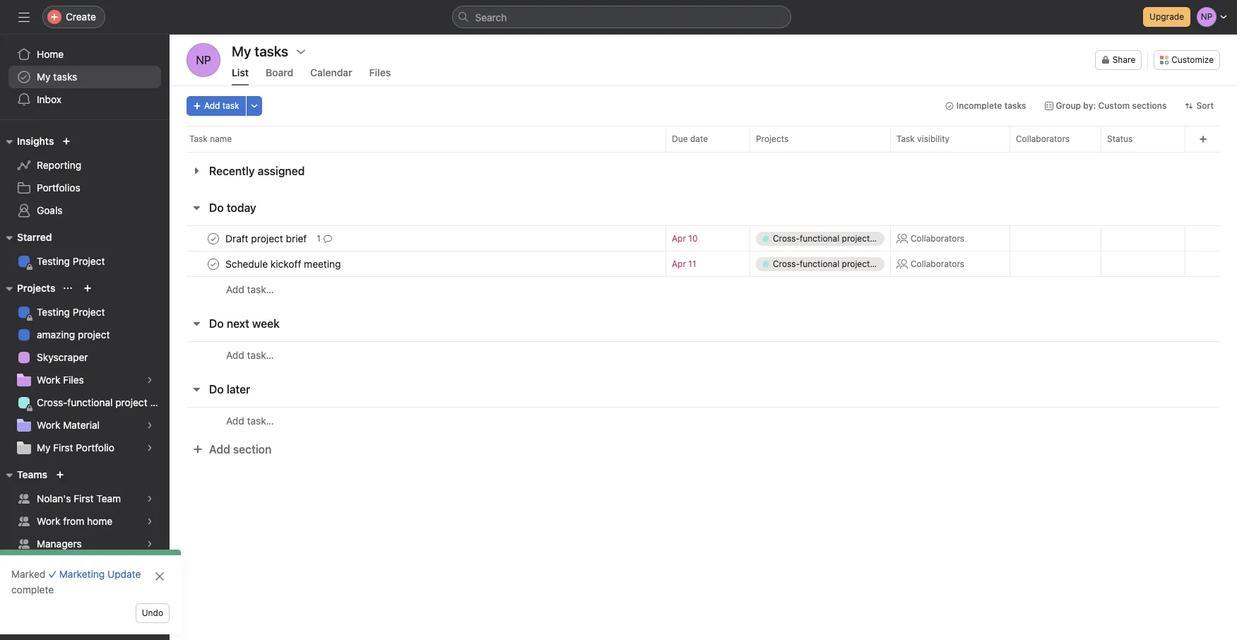 Task type: describe. For each thing, give the bounding box(es) containing it.
add inside add section button
[[209, 443, 230, 456]]

create
[[66, 11, 96, 23]]

1 add task… row from the top
[[170, 276, 1237, 302]]

functional
[[67, 396, 113, 408]]

recently
[[209, 165, 255, 177]]

see details, work files image
[[146, 376, 154, 384]]

home
[[37, 48, 64, 60]]

create button
[[42, 6, 105, 28]]

row containing 1
[[170, 225, 1237, 252]]

✓
[[48, 568, 57, 580]]

cross-functional project plan
[[37, 396, 169, 408]]

nolan's first team link
[[8, 488, 161, 510]]

Search tasks, projects, and more text field
[[452, 6, 791, 28]]

add down "next"
[[226, 349, 244, 361]]

add field image
[[1199, 135, 1207, 143]]

add inside add task button
[[204, 100, 220, 111]]

show options image
[[295, 46, 307, 57]]

collapse task list for this section image
[[191, 202, 202, 213]]

task… for next
[[247, 349, 274, 361]]

1 add task… button from the top
[[226, 282, 274, 297]]

do later button
[[209, 377, 250, 402]]

close image
[[154, 571, 165, 582]]

section
[[233, 443, 272, 456]]

work from home
[[37, 515, 112, 527]]

portfolio
[[76, 442, 114, 454]]

home
[[87, 515, 112, 527]]

my for my tasks
[[37, 71, 51, 83]]

starred button
[[0, 229, 52, 246]]

testing project link inside starred element
[[8, 250, 161, 273]]

completed image
[[205, 230, 222, 247]]

Schedule kickoff meeting text field
[[223, 257, 345, 271]]

today
[[227, 201, 256, 214]]

add task button
[[187, 96, 246, 116]]

project inside starred element
[[73, 255, 105, 267]]

browse teams button
[[11, 555, 81, 575]]

starred element
[[0, 225, 170, 276]]

hide sidebar image
[[18, 11, 30, 23]]

calendar
[[310, 66, 352, 78]]

cross-functional project plan link
[[8, 391, 169, 414]]

work from home link
[[8, 510, 161, 533]]

cross-
[[37, 396, 67, 408]]

testing project for 2nd testing project link
[[37, 306, 105, 318]]

my tasks
[[37, 71, 77, 83]]

task… for later
[[247, 414, 274, 426]]

incomplete tasks
[[957, 100, 1026, 111]]

marketing
[[59, 568, 105, 580]]

complete
[[11, 584, 54, 596]]

work material link
[[8, 414, 161, 437]]

amazing
[[37, 329, 75, 341]]

do later
[[209, 383, 250, 396]]

by:
[[1083, 100, 1096, 111]]

reporting
[[37, 159, 81, 171]]

1 horizontal spatial files
[[369, 66, 391, 78]]

recently assigned
[[209, 165, 305, 177]]

material
[[63, 419, 100, 431]]

share button
[[1095, 50, 1142, 70]]

nolan's first team
[[37, 492, 121, 504]]

list
[[232, 66, 249, 78]]

do for do next week
[[209, 317, 224, 330]]

amazing project link
[[8, 324, 161, 346]]

testing project for testing project link within the starred element
[[37, 255, 105, 267]]

incomplete
[[957, 100, 1002, 111]]

add task
[[204, 100, 239, 111]]

see details, managers image
[[146, 540, 154, 548]]

undo button
[[135, 603, 170, 623]]

portfolios link
[[8, 177, 161, 199]]

managers
[[37, 538, 82, 550]]

1 horizontal spatial project
[[115, 396, 147, 408]]

np button
[[187, 43, 220, 77]]

add task… row for do next week
[[170, 341, 1237, 368]]

tasks for incomplete tasks
[[1004, 100, 1026, 111]]

starred
[[17, 231, 52, 243]]

see details, my first portfolio image
[[146, 444, 154, 452]]

due
[[672, 134, 688, 144]]

add task… for next
[[226, 349, 274, 361]]

insights
[[17, 135, 54, 147]]

add inside header do today tree grid
[[226, 283, 244, 295]]

home link
[[8, 43, 161, 66]]

teams
[[50, 560, 75, 570]]

teams element
[[0, 462, 170, 578]]

share
[[1113, 54, 1136, 65]]

group by: custom sections button
[[1038, 96, 1173, 116]]

recently assigned button
[[209, 158, 305, 184]]

assigned
[[258, 165, 305, 177]]

inbox link
[[8, 88, 161, 111]]

projects inside row
[[756, 134, 789, 144]]

customize button
[[1154, 50, 1220, 70]]

collapse task list for this section image for do later
[[191, 384, 202, 395]]

apr for apr 11
[[672, 259, 686, 269]]

reporting link
[[8, 154, 161, 177]]

projects button
[[0, 280, 55, 297]]

files inside projects 'element'
[[63, 374, 84, 386]]

10
[[688, 233, 698, 244]]

upgrade button
[[1143, 7, 1191, 27]]

task for task name
[[189, 134, 208, 144]]

do for do today
[[209, 201, 224, 214]]

my tasks link
[[8, 66, 161, 88]]

1
[[317, 233, 321, 243]]

teams button
[[0, 466, 47, 483]]

11
[[688, 259, 696, 269]]

testing inside projects 'element'
[[37, 306, 70, 318]]

inbox
[[37, 93, 62, 105]]

marked ✓ marketing update complete
[[11, 568, 141, 596]]



Task type: vqa. For each thing, say whether or not it's contained in the screenshot.
top Mark complete icon
no



Task type: locate. For each thing, give the bounding box(es) containing it.
2 vertical spatial add task…
[[226, 414, 274, 426]]

0 vertical spatial projects
[[756, 134, 789, 144]]

add task… row
[[170, 276, 1237, 302], [170, 341, 1237, 368], [170, 407, 1237, 434]]

2 vertical spatial work
[[37, 515, 60, 527]]

project inside 'element'
[[73, 306, 105, 318]]

0 vertical spatial collaborators
[[1016, 134, 1070, 144]]

task… inside header do today tree grid
[[247, 283, 274, 295]]

0 vertical spatial add task…
[[226, 283, 274, 295]]

new image
[[62, 137, 71, 146]]

completed checkbox for apr 10
[[205, 230, 222, 247]]

task… up section
[[247, 414, 274, 426]]

apr left "11"
[[672, 259, 686, 269]]

1 vertical spatial task…
[[247, 349, 274, 361]]

goals
[[37, 204, 63, 216]]

add task… button up "do next week" button
[[226, 282, 274, 297]]

first for my
[[53, 442, 73, 454]]

2 project from the top
[[73, 306, 105, 318]]

add left section
[[209, 443, 230, 456]]

work down cross-
[[37, 419, 60, 431]]

add up "next"
[[226, 283, 244, 295]]

my
[[37, 71, 51, 83], [37, 442, 51, 454]]

tasks down the home
[[53, 71, 77, 83]]

completed checkbox up completed icon
[[205, 230, 222, 247]]

2 work from the top
[[37, 419, 60, 431]]

draft project brief cell
[[170, 225, 666, 252]]

task
[[189, 134, 208, 144], [897, 134, 915, 144]]

sort
[[1197, 100, 1214, 111]]

testing project up amazing project
[[37, 306, 105, 318]]

1 vertical spatial my
[[37, 442, 51, 454]]

global element
[[0, 35, 170, 119]]

0 vertical spatial testing project
[[37, 255, 105, 267]]

1 vertical spatial collapse task list for this section image
[[191, 384, 202, 395]]

3 do from the top
[[209, 383, 224, 396]]

amazing project
[[37, 329, 110, 341]]

1 task from the left
[[189, 134, 208, 144]]

do for do later
[[209, 383, 224, 396]]

0 horizontal spatial task
[[189, 134, 208, 144]]

0 horizontal spatial projects
[[17, 282, 55, 294]]

completed checkbox inside draft project brief cell
[[205, 230, 222, 247]]

1 vertical spatial collaborators
[[911, 233, 965, 243]]

apr 10
[[672, 233, 698, 244]]

0 vertical spatial testing project link
[[8, 250, 161, 273]]

add task… row for do later
[[170, 407, 1237, 434]]

2 my from the top
[[37, 442, 51, 454]]

files
[[369, 66, 391, 78], [63, 374, 84, 386]]

1 project from the top
[[73, 255, 105, 267]]

completed checkbox for apr 11
[[205, 255, 222, 272]]

project up skyscraper link
[[78, 329, 110, 341]]

my first portfolio
[[37, 442, 114, 454]]

project left plan
[[115, 396, 147, 408]]

1 add task… from the top
[[226, 283, 274, 295]]

my first portfolio link
[[8, 437, 161, 459]]

task visibility
[[897, 134, 950, 144]]

projects
[[756, 134, 789, 144], [17, 282, 55, 294]]

work inside teams element
[[37, 515, 60, 527]]

sections
[[1132, 100, 1167, 111]]

custom
[[1098, 100, 1130, 111]]

project up new project or portfolio image
[[73, 255, 105, 267]]

Draft project brief text field
[[223, 231, 311, 246]]

work for work material
[[37, 419, 60, 431]]

2 add task… button from the top
[[226, 347, 274, 363]]

update
[[107, 568, 141, 580]]

first inside teams element
[[74, 492, 94, 504]]

my up teams at bottom
[[37, 442, 51, 454]]

1 vertical spatial testing project link
[[8, 301, 161, 324]]

1 horizontal spatial tasks
[[1004, 100, 1026, 111]]

add task… up "do next week" button
[[226, 283, 274, 295]]

task… down schedule kickoff meeting text field
[[247, 283, 274, 295]]

task… down week
[[247, 349, 274, 361]]

work files link
[[8, 369, 161, 391]]

browse
[[18, 560, 48, 570]]

3 add task… from the top
[[226, 414, 274, 426]]

2 vertical spatial add task… row
[[170, 407, 1237, 434]]

0 vertical spatial my
[[37, 71, 51, 83]]

do left later
[[209, 383, 224, 396]]

testing
[[37, 255, 70, 267], [37, 306, 70, 318]]

collaborators for apr 10
[[911, 233, 965, 243]]

group by: custom sections
[[1056, 100, 1167, 111]]

2 collapse task list for this section image from the top
[[191, 384, 202, 395]]

completed image
[[205, 255, 222, 272]]

do inside button
[[209, 383, 224, 396]]

date
[[690, 134, 708, 144]]

testing project link up new project or portfolio image
[[8, 250, 161, 273]]

np
[[196, 54, 211, 66]]

insights element
[[0, 129, 170, 225]]

0 horizontal spatial files
[[63, 374, 84, 386]]

work down nolan's
[[37, 515, 60, 527]]

task left name
[[189, 134, 208, 144]]

testing project up show options, current sort, top icon at the left
[[37, 255, 105, 267]]

apr for apr 10
[[672, 233, 686, 244]]

work up cross-
[[37, 374, 60, 386]]

my for my first portfolio
[[37, 442, 51, 454]]

testing down starred
[[37, 255, 70, 267]]

task for task visibility
[[897, 134, 915, 144]]

managers link
[[8, 533, 161, 555]]

3 add task… row from the top
[[170, 407, 1237, 434]]

do today
[[209, 201, 256, 214]]

collaborators for apr 11
[[911, 258, 965, 269]]

do next week button
[[209, 311, 280, 336]]

0 vertical spatial first
[[53, 442, 73, 454]]

2 completed checkbox from the top
[[205, 255, 222, 272]]

0 horizontal spatial project
[[78, 329, 110, 341]]

week
[[252, 317, 280, 330]]

1 button
[[314, 231, 335, 246]]

2 testing project from the top
[[37, 306, 105, 318]]

task
[[222, 100, 239, 111]]

new project or portfolio image
[[84, 284, 92, 293]]

upgrade
[[1150, 11, 1184, 22]]

2 vertical spatial task…
[[247, 414, 274, 426]]

add task… for later
[[226, 414, 274, 426]]

tasks for my tasks
[[53, 71, 77, 83]]

1 testing project from the top
[[37, 255, 105, 267]]

0 vertical spatial apr
[[672, 233, 686, 244]]

do
[[209, 201, 224, 214], [209, 317, 224, 330], [209, 383, 224, 396]]

add task… down "do next week" button
[[226, 349, 274, 361]]

work material
[[37, 419, 100, 431]]

do right collapse task list for this section image
[[209, 201, 224, 214]]

1 vertical spatial completed checkbox
[[205, 255, 222, 272]]

testing inside starred element
[[37, 255, 70, 267]]

1 vertical spatial add task… button
[[226, 347, 274, 363]]

nolan's
[[37, 492, 71, 504]]

0 vertical spatial do
[[209, 201, 224, 214]]

collapse task list for this section image for do next week
[[191, 318, 202, 329]]

0 vertical spatial task…
[[247, 283, 274, 295]]

2 add task… from the top
[[226, 349, 274, 361]]

0 vertical spatial completed checkbox
[[205, 230, 222, 247]]

collapse task list for this section image
[[191, 318, 202, 329], [191, 384, 202, 395]]

tasks inside dropdown button
[[1004, 100, 1026, 111]]

1 collapse task list for this section image from the top
[[191, 318, 202, 329]]

1 horizontal spatial first
[[74, 492, 94, 504]]

0 vertical spatial project
[[73, 255, 105, 267]]

testing project
[[37, 255, 105, 267], [37, 306, 105, 318]]

1 vertical spatial first
[[74, 492, 94, 504]]

0 vertical spatial collapse task list for this section image
[[191, 318, 202, 329]]

header do today tree grid
[[170, 225, 1237, 302]]

add task… button for later
[[226, 413, 274, 429]]

apr left 10
[[672, 233, 686, 244]]

browse teams
[[18, 560, 75, 570]]

2 vertical spatial do
[[209, 383, 224, 396]]

completed checkbox down completed image
[[205, 255, 222, 272]]

2 vertical spatial collaborators
[[911, 258, 965, 269]]

testing project link down new project or portfolio image
[[8, 301, 161, 324]]

1 vertical spatial add task…
[[226, 349, 274, 361]]

see details, nolan's first team image
[[146, 495, 154, 503]]

my inside projects 'element'
[[37, 442, 51, 454]]

2 task… from the top
[[247, 349, 274, 361]]

2 testing from the top
[[37, 306, 70, 318]]

add task… button up section
[[226, 413, 274, 429]]

expand task list for this section image
[[191, 165, 202, 177]]

undo
[[142, 608, 163, 618]]

tasks inside global element
[[53, 71, 77, 83]]

row containing task name
[[170, 126, 1237, 152]]

list link
[[232, 66, 249, 85]]

board link
[[266, 66, 293, 85]]

add task… up section
[[226, 414, 274, 426]]

row
[[170, 126, 1237, 152], [187, 151, 1220, 153], [170, 225, 1237, 252], [170, 251, 1237, 277]]

do left "next"
[[209, 317, 224, 330]]

2 vertical spatial add task… button
[[226, 413, 274, 429]]

task inside column header
[[189, 134, 208, 144]]

add task… button
[[226, 282, 274, 297], [226, 347, 274, 363], [226, 413, 274, 429]]

my inside global element
[[37, 71, 51, 83]]

projects inside projects dropdown button
[[17, 282, 55, 294]]

1 vertical spatial work
[[37, 419, 60, 431]]

0 horizontal spatial first
[[53, 442, 73, 454]]

project
[[73, 255, 105, 267], [73, 306, 105, 318]]

task name
[[189, 134, 232, 144]]

1 vertical spatial files
[[63, 374, 84, 386]]

testing project inside projects 'element'
[[37, 306, 105, 318]]

1 my from the top
[[37, 71, 51, 83]]

my tasks
[[232, 43, 288, 59]]

3 add task… button from the top
[[226, 413, 274, 429]]

1 vertical spatial do
[[209, 317, 224, 330]]

Completed checkbox
[[205, 230, 222, 247], [205, 255, 222, 272]]

row containing collaborators
[[170, 251, 1237, 277]]

completed checkbox inside schedule kickoff meeting cell
[[205, 255, 222, 272]]

collapse task list for this section image left "next"
[[191, 318, 202, 329]]

1 task… from the top
[[247, 283, 274, 295]]

add section button
[[187, 437, 277, 462]]

task left visibility
[[897, 134, 915, 144]]

0 vertical spatial tasks
[[53, 71, 77, 83]]

2 testing project link from the top
[[8, 301, 161, 324]]

customize
[[1172, 54, 1214, 65]]

first inside projects 'element'
[[53, 442, 73, 454]]

0 vertical spatial testing
[[37, 255, 70, 267]]

work for work files
[[37, 374, 60, 386]]

browse teams image
[[56, 471, 64, 479]]

2 do from the top
[[209, 317, 224, 330]]

1 vertical spatial project
[[115, 396, 147, 408]]

✓ marketing update link
[[48, 568, 141, 580]]

testing project inside starred element
[[37, 255, 105, 267]]

later
[[227, 383, 250, 396]]

files down skyscraper link
[[63, 374, 84, 386]]

add task… inside header do today tree grid
[[226, 283, 274, 295]]

more actions image
[[250, 102, 258, 110]]

3 task… from the top
[[247, 414, 274, 426]]

task name column header
[[187, 126, 670, 152]]

0 vertical spatial add task… row
[[170, 276, 1237, 302]]

do next week
[[209, 317, 280, 330]]

work for work from home
[[37, 515, 60, 527]]

plan
[[150, 396, 169, 408]]

projects element
[[0, 276, 170, 462]]

do today button
[[209, 195, 256, 220]]

0 vertical spatial add task… button
[[226, 282, 274, 297]]

1 vertical spatial project
[[73, 306, 105, 318]]

1 vertical spatial apr
[[672, 259, 686, 269]]

files link
[[369, 66, 391, 85]]

see details, work from home image
[[146, 517, 154, 526]]

1 testing project link from the top
[[8, 250, 161, 273]]

insights button
[[0, 133, 54, 150]]

1 vertical spatial testing
[[37, 306, 70, 318]]

1 vertical spatial add task… row
[[170, 341, 1237, 368]]

testing up amazing
[[37, 306, 70, 318]]

2 add task… row from the top
[[170, 341, 1237, 368]]

first for nolan's
[[74, 492, 94, 504]]

add
[[204, 100, 220, 111], [226, 283, 244, 295], [226, 349, 244, 361], [226, 414, 244, 426], [209, 443, 230, 456]]

2 task from the left
[[897, 134, 915, 144]]

add task… button down "do next week" button
[[226, 347, 274, 363]]

group
[[1056, 100, 1081, 111]]

task…
[[247, 283, 274, 295], [247, 349, 274, 361], [247, 414, 274, 426]]

add up add section button on the left bottom of page
[[226, 414, 244, 426]]

0 vertical spatial project
[[78, 329, 110, 341]]

show options, current sort, top image
[[64, 284, 72, 293]]

2 apr from the top
[[672, 259, 686, 269]]

tasks right incomplete
[[1004, 100, 1026, 111]]

1 completed checkbox from the top
[[205, 230, 222, 247]]

3 work from the top
[[37, 515, 60, 527]]

1 vertical spatial testing project
[[37, 306, 105, 318]]

files right calendar at left
[[369, 66, 391, 78]]

apr 11
[[672, 259, 696, 269]]

1 do from the top
[[209, 201, 224, 214]]

project up amazing project link
[[73, 306, 105, 318]]

1 vertical spatial tasks
[[1004, 100, 1026, 111]]

see details, work material image
[[146, 421, 154, 430]]

0 horizontal spatial tasks
[[53, 71, 77, 83]]

calendar link
[[310, 66, 352, 85]]

name
[[210, 134, 232, 144]]

0 vertical spatial work
[[37, 374, 60, 386]]

team
[[96, 492, 121, 504]]

skyscraper
[[37, 351, 88, 363]]

0 vertical spatial files
[[369, 66, 391, 78]]

status
[[1107, 134, 1133, 144]]

add left task
[[204, 100, 220, 111]]

first up the work from home link
[[74, 492, 94, 504]]

1 work from the top
[[37, 374, 60, 386]]

sort button
[[1179, 96, 1220, 116]]

1 vertical spatial projects
[[17, 282, 55, 294]]

tasks
[[53, 71, 77, 83], [1004, 100, 1026, 111]]

first down work material
[[53, 442, 73, 454]]

my up inbox
[[37, 71, 51, 83]]

add section
[[209, 443, 272, 456]]

visibility
[[917, 134, 950, 144]]

1 testing from the top
[[37, 255, 70, 267]]

collapse task list for this section image left do later at left bottom
[[191, 384, 202, 395]]

1 apr from the top
[[672, 233, 686, 244]]

schedule kickoff meeting cell
[[170, 251, 666, 277]]

1 horizontal spatial task
[[897, 134, 915, 144]]

add task… button for next
[[226, 347, 274, 363]]

1 horizontal spatial projects
[[756, 134, 789, 144]]



